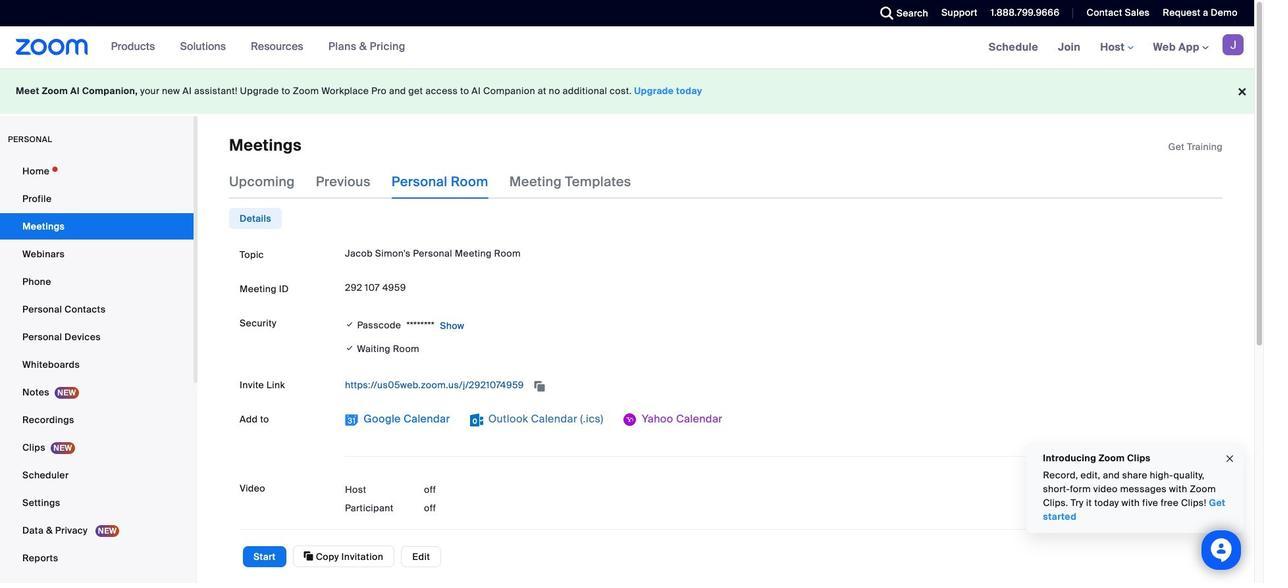 Task type: describe. For each thing, give the bounding box(es) containing it.
zoom logo image
[[16, 39, 88, 55]]

checked image
[[345, 318, 355, 331]]

copy image
[[304, 550, 313, 562]]

checked image
[[345, 342, 355, 356]]

tabs of meeting tab list
[[229, 165, 652, 199]]

personal menu menu
[[0, 158, 194, 573]]

add to yahoo calendar image
[[623, 414, 637, 427]]

copy url image
[[533, 382, 546, 391]]

profile picture image
[[1223, 34, 1244, 55]]



Task type: locate. For each thing, give the bounding box(es) containing it.
meetings navigation
[[979, 26, 1254, 69]]

tab
[[229, 208, 282, 229]]

application
[[1169, 140, 1223, 153]]

close image
[[1225, 451, 1235, 466]]

add to outlook calendar (.ics) image
[[470, 414, 483, 427]]

add to google calendar image
[[345, 414, 358, 427]]

footer
[[0, 68, 1254, 114]]

tab list
[[229, 208, 282, 229]]

product information navigation
[[101, 26, 415, 68]]

banner
[[0, 26, 1254, 69]]



Task type: vqa. For each thing, say whether or not it's contained in the screenshot.
dialog
no



